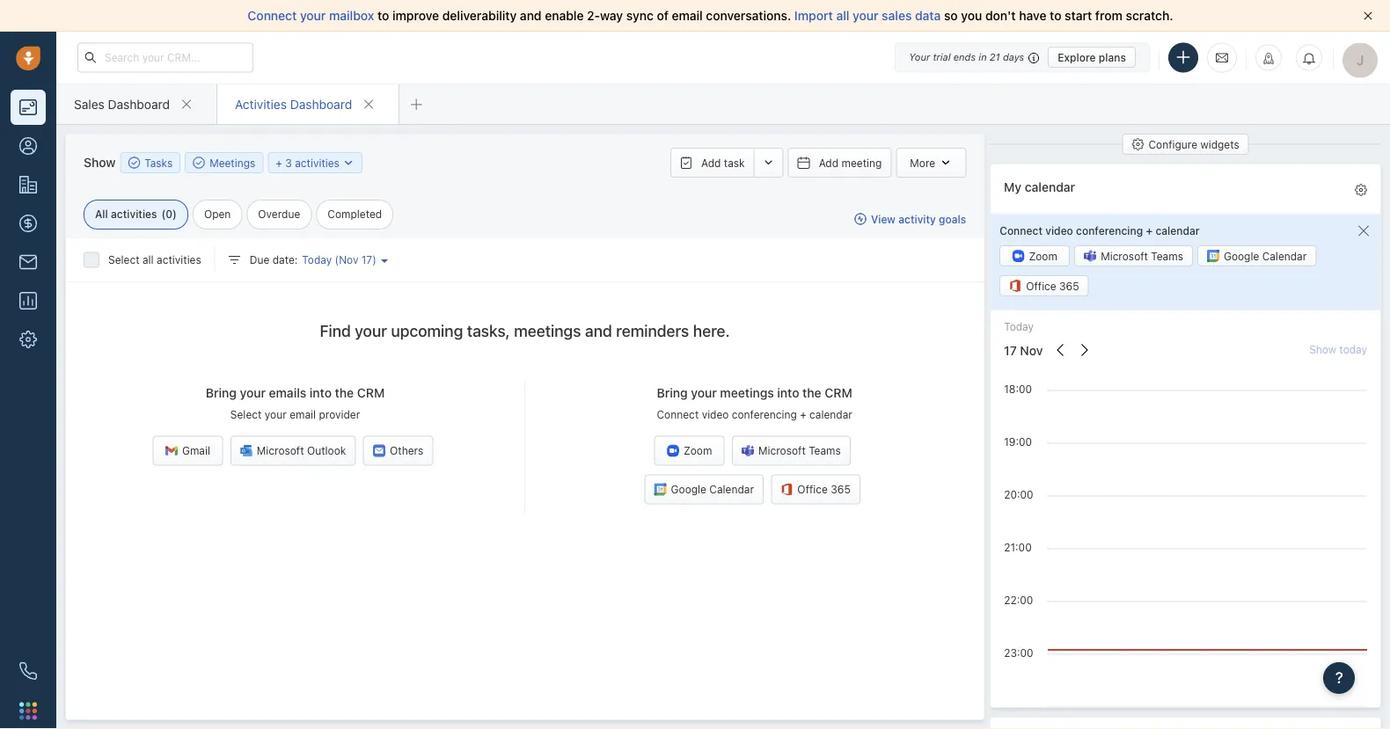 Task type: locate. For each thing, give the bounding box(es) containing it.
1 vertical spatial 17
[[1004, 344, 1017, 358]]

17 down completed
[[361, 254, 372, 266]]

meeting
[[842, 157, 882, 169]]

connect for connect video conferencing + calendar
[[1000, 224, 1043, 237]]

1 horizontal spatial nov
[[1020, 344, 1043, 358]]

0 vertical spatial microsoft teams button
[[1075, 245, 1193, 267]]

2 into from the left
[[777, 386, 799, 400]]

0 horizontal spatial 17
[[361, 254, 372, 266]]

1 horizontal spatial zoom
[[1029, 250, 1058, 262]]

1 horizontal spatial 365
[[1060, 280, 1079, 292]]

your for bring your meetings into the crm connect video conferencing + calendar
[[691, 386, 717, 400]]

0 horizontal spatial into
[[310, 386, 332, 400]]

microsoft teams button down connect video conferencing + calendar
[[1075, 245, 1193, 267]]

1 horizontal spatial video
[[1046, 224, 1073, 237]]

) down completed
[[372, 254, 376, 266]]

crm inside bring your meetings into the crm connect video conferencing + calendar
[[825, 386, 852, 400]]

email
[[672, 8, 703, 23], [290, 409, 316, 421]]

nov up the 18:00
[[1020, 344, 1043, 358]]

the for emails
[[335, 386, 354, 400]]

bring for bring your emails into the crm
[[206, 386, 237, 400]]

zoom down bring your meetings into the crm connect video conferencing + calendar
[[684, 445, 712, 457]]

your right "find"
[[355, 321, 387, 340]]

what's new image
[[1263, 52, 1275, 65]]

into
[[310, 386, 332, 400], [777, 386, 799, 400]]

1 vertical spatial video
[[702, 409, 729, 421]]

all right import
[[836, 8, 850, 23]]

( down completed
[[335, 254, 339, 266]]

activity
[[899, 213, 936, 225]]

bring
[[206, 386, 237, 400], [657, 386, 688, 400]]

conferencing
[[1076, 224, 1143, 237], [732, 409, 797, 421]]

1 horizontal spatial google calendar
[[1224, 250, 1307, 262]]

microsoft teams button down bring your meetings into the crm connect video conferencing + calendar
[[732, 436, 851, 466]]

your inside bring your meetings into the crm connect video conferencing + calendar
[[691, 386, 717, 400]]

into inside bring your emails into the crm select your email provider
[[310, 386, 332, 400]]

meetings inside bring your meetings into the crm connect video conferencing + calendar
[[720, 386, 774, 400]]

select up microsoft outlook button
[[230, 409, 262, 421]]

0 vertical spatial office 365 button
[[1000, 275, 1089, 296]]

0 vertical spatial video
[[1046, 224, 1073, 237]]

21
[[990, 51, 1000, 63]]

google calendar button for bottommost zoom button
[[645, 475, 764, 505]]

+ 3 activities button
[[268, 152, 363, 173]]

activities for 3
[[295, 157, 340, 169]]

nov
[[339, 254, 358, 266], [1020, 344, 1043, 358]]

bring up gmail
[[206, 386, 237, 400]]

dashboard for sales dashboard
[[108, 97, 170, 111]]

teams down connect video conferencing + calendar
[[1151, 250, 1183, 262]]

dashboard
[[108, 97, 170, 111], [290, 97, 352, 111]]

activities right all
[[111, 208, 157, 220]]

into for meetings
[[777, 386, 799, 400]]

add for add task
[[701, 157, 721, 169]]

0 horizontal spatial microsoft teams button
[[732, 436, 851, 466]]

send email image
[[1216, 50, 1228, 65]]

17 up the 18:00
[[1004, 344, 1017, 358]]

video down the my calendar
[[1046, 224, 1073, 237]]

microsoft teams button
[[1075, 245, 1193, 267], [732, 436, 851, 466]]

microsoft down connect video conferencing + calendar
[[1101, 250, 1148, 262]]

google calendar button
[[1198, 245, 1317, 267], [645, 475, 764, 505]]

0 horizontal spatial microsoft
[[257, 445, 304, 457]]

( up select all activities
[[161, 208, 166, 220]]

0 horizontal spatial crm
[[357, 386, 385, 400]]

due date:
[[250, 254, 298, 266]]

meetings
[[210, 157, 255, 169]]

0 horizontal spatial nov
[[339, 254, 358, 266]]

1 crm from the left
[[357, 386, 385, 400]]

0 vertical spatial +
[[276, 157, 282, 169]]

0 vertical spatial microsoft teams
[[1101, 250, 1183, 262]]

crm for bring your meetings into the crm
[[825, 386, 852, 400]]

connect
[[248, 8, 297, 23], [1000, 224, 1043, 237], [657, 409, 699, 421]]

1 vertical spatial +
[[1146, 224, 1153, 237]]

deliverability
[[442, 8, 517, 23]]

1 horizontal spatial office 365
[[1026, 280, 1079, 292]]

1 horizontal spatial (
[[335, 254, 339, 266]]

1 vertical spatial microsoft teams button
[[732, 436, 851, 466]]

google
[[1224, 250, 1259, 262], [671, 483, 707, 496]]

0 vertical spatial (
[[161, 208, 166, 220]]

0 horizontal spatial calendar
[[810, 409, 853, 421]]

your left emails
[[240, 386, 266, 400]]

microsoft teams down bring your meetings into the crm connect video conferencing + calendar
[[759, 445, 841, 457]]

the inside bring your emails into the crm select your email provider
[[335, 386, 354, 400]]

calendar
[[1262, 250, 1307, 262], [710, 483, 754, 496]]

start
[[1065, 8, 1092, 23]]

1 vertical spatial google calendar
[[671, 483, 754, 496]]

email down emails
[[290, 409, 316, 421]]

the inside bring your meetings into the crm connect video conferencing + calendar
[[803, 386, 822, 400]]

office 365 button
[[1000, 275, 1089, 296], [771, 475, 860, 505]]

crm inside bring your emails into the crm select your email provider
[[357, 386, 385, 400]]

0 vertical spatial calendar
[[1262, 250, 1307, 262]]

and left enable
[[520, 8, 542, 23]]

2 dashboard from the left
[[290, 97, 352, 111]]

your for find your upcoming tasks, meetings and reminders here.
[[355, 321, 387, 340]]

widgets
[[1201, 138, 1240, 150]]

0 horizontal spatial conferencing
[[732, 409, 797, 421]]

into inside bring your meetings into the crm connect video conferencing + calendar
[[777, 386, 799, 400]]

0 vertical spatial all
[[836, 8, 850, 23]]

and left reminders
[[585, 321, 612, 340]]

add left task
[[701, 157, 721, 169]]

1 horizontal spatial select
[[230, 409, 262, 421]]

1 horizontal spatial )
[[372, 254, 376, 266]]

your
[[300, 8, 326, 23], [853, 8, 879, 23], [355, 321, 387, 340], [240, 386, 266, 400], [691, 386, 717, 400], [265, 409, 287, 421]]

1 vertical spatial )
[[372, 254, 376, 266]]

teams for google calendar button corresponding to bottommost zoom button
[[809, 445, 841, 457]]

1 vertical spatial 365
[[831, 483, 851, 496]]

2 the from the left
[[803, 386, 822, 400]]

activities inside button
[[295, 157, 340, 169]]

emails
[[269, 386, 306, 400]]

1 horizontal spatial the
[[803, 386, 822, 400]]

teams down bring your meetings into the crm connect video conferencing + calendar
[[809, 445, 841, 457]]

nov down completed
[[339, 254, 358, 266]]

17 nov
[[1004, 344, 1043, 358]]

1 vertical spatial today
[[1004, 321, 1034, 333]]

1 horizontal spatial dashboard
[[290, 97, 352, 111]]

365
[[1060, 280, 1079, 292], [831, 483, 851, 496]]

1 horizontal spatial crm
[[825, 386, 852, 400]]

explore plans link
[[1048, 47, 1136, 68]]

conversations.
[[706, 8, 791, 23]]

add task button
[[671, 148, 754, 178]]

1 vertical spatial activities
[[111, 208, 157, 220]]

meetings right the tasks,
[[514, 321, 581, 340]]

sales
[[74, 97, 105, 111]]

1 vertical spatial microsoft teams
[[759, 445, 841, 457]]

1 horizontal spatial office
[[1026, 280, 1057, 292]]

) left open
[[173, 208, 177, 220]]

others button
[[363, 436, 434, 466]]

1 horizontal spatial conferencing
[[1076, 224, 1143, 237]]

2 crm from the left
[[825, 386, 852, 400]]

1 horizontal spatial calendar
[[1025, 180, 1075, 194]]

0 vertical spatial google calendar button
[[1198, 245, 1317, 267]]

2 bring from the left
[[657, 386, 688, 400]]

office 365 for zoom button to the top
[[1026, 280, 1079, 292]]

0 vertical spatial zoom button
[[1000, 245, 1070, 267]]

activities right 3
[[295, 157, 340, 169]]

all down all activities ( 0 )
[[143, 254, 154, 266]]

microsoft down bring your meetings into the crm connect video conferencing + calendar
[[759, 445, 806, 457]]

meetings down the "here."
[[720, 386, 774, 400]]

enable
[[545, 8, 584, 23]]

Search your CRM... text field
[[77, 43, 253, 73]]

0 vertical spatial nov
[[339, 254, 358, 266]]

add left meeting
[[819, 157, 839, 169]]

from
[[1095, 8, 1123, 23]]

add
[[701, 157, 721, 169], [819, 157, 839, 169]]

0 vertical spatial office 365
[[1026, 280, 1079, 292]]

to right the mailbox
[[378, 8, 389, 23]]

0 horizontal spatial office 365
[[798, 483, 851, 496]]

outlook
[[307, 445, 346, 457]]

of
[[657, 8, 669, 23]]

1 vertical spatial nov
[[1020, 344, 1043, 358]]

1 into from the left
[[310, 386, 332, 400]]

2 vertical spatial activities
[[157, 254, 201, 266]]

1 vertical spatial (
[[335, 254, 339, 266]]

teams
[[1151, 250, 1183, 262], [809, 445, 841, 457]]

select all activities
[[108, 254, 201, 266]]

1 vertical spatial calendar
[[1156, 224, 1200, 237]]

activities for all
[[157, 254, 201, 266]]

1 the from the left
[[335, 386, 354, 400]]

your
[[909, 51, 930, 63]]

0 vertical spatial calendar
[[1025, 180, 1075, 194]]

your left "sales"
[[853, 8, 879, 23]]

17
[[361, 254, 372, 266], [1004, 344, 1017, 358]]

your left the mailbox
[[300, 8, 326, 23]]

to
[[378, 8, 389, 23], [1050, 8, 1062, 23]]

show
[[84, 155, 116, 170]]

bring down reminders
[[657, 386, 688, 400]]

1 horizontal spatial microsoft teams button
[[1075, 245, 1193, 267]]

1 add from the left
[[701, 157, 721, 169]]

1 horizontal spatial email
[[672, 8, 703, 23]]

0 horizontal spatial all
[[143, 254, 154, 266]]

0 horizontal spatial google calendar
[[671, 483, 754, 496]]

google calendar
[[1224, 250, 1307, 262], [671, 483, 754, 496]]

activities
[[295, 157, 340, 169], [111, 208, 157, 220], [157, 254, 201, 266]]

1 vertical spatial office 365
[[798, 483, 851, 496]]

your down the "here."
[[691, 386, 717, 400]]

microsoft teams button for zoom button to the top's google calendar button
[[1075, 245, 1193, 267]]

email right of
[[672, 8, 703, 23]]

reminders
[[616, 321, 689, 340]]

office for bottommost zoom button
[[798, 483, 828, 496]]

office
[[1026, 280, 1057, 292], [798, 483, 828, 496]]

1 horizontal spatial calendar
[[1262, 250, 1307, 262]]

0 horizontal spatial calendar
[[710, 483, 754, 496]]

calendar
[[1025, 180, 1075, 194], [1156, 224, 1200, 237], [810, 409, 853, 421]]

0 vertical spatial 17
[[361, 254, 372, 266]]

1 horizontal spatial meetings
[[720, 386, 774, 400]]

your for bring your emails into the crm select your email provider
[[240, 386, 266, 400]]

+ inside bring your meetings into the crm connect video conferencing + calendar
[[800, 409, 807, 421]]

more button
[[896, 148, 966, 178], [896, 148, 966, 178]]

1 vertical spatial office 365 button
[[771, 475, 860, 505]]

2 horizontal spatial calendar
[[1156, 224, 1200, 237]]

completed
[[328, 208, 382, 220]]

crm for bring your emails into the crm
[[357, 386, 385, 400]]

0 horizontal spatial office 365 button
[[771, 475, 860, 505]]

0 horizontal spatial meetings
[[514, 321, 581, 340]]

microsoft teams down connect video conferencing + calendar
[[1101, 250, 1183, 262]]

1 horizontal spatial into
[[777, 386, 799, 400]]

0 horizontal spatial microsoft teams
[[759, 445, 841, 457]]

microsoft left 'outlook'
[[257, 445, 304, 457]]

1 horizontal spatial zoom button
[[1000, 245, 1070, 267]]

to left start at the right
[[1050, 8, 1062, 23]]

zoom button down the my calendar
[[1000, 245, 1070, 267]]

0 vertical spatial select
[[108, 254, 140, 266]]

3
[[285, 157, 292, 169]]

zoom down connect video conferencing + calendar
[[1029, 250, 1058, 262]]

) for today ( nov 17 )
[[372, 254, 376, 266]]

1 bring from the left
[[206, 386, 237, 400]]

1 dashboard from the left
[[108, 97, 170, 111]]

2 to from the left
[[1050, 8, 1062, 23]]

video down the "here."
[[702, 409, 729, 421]]

0 horizontal spatial teams
[[809, 445, 841, 457]]

microsoft inside button
[[257, 445, 304, 457]]

1 horizontal spatial office 365 button
[[1000, 275, 1089, 296]]

2 vertical spatial calendar
[[810, 409, 853, 421]]

connect inside bring your meetings into the crm connect video conferencing + calendar
[[657, 409, 699, 421]]

1 vertical spatial and
[[585, 321, 612, 340]]

bring inside bring your meetings into the crm connect video conferencing + calendar
[[657, 386, 688, 400]]

select inside bring your emails into the crm select your email provider
[[230, 409, 262, 421]]

1 horizontal spatial google
[[1224, 250, 1259, 262]]

zoom for zoom button to the top
[[1029, 250, 1058, 262]]

1 vertical spatial office
[[798, 483, 828, 496]]

sales
[[882, 8, 912, 23]]

so
[[944, 8, 958, 23]]

today up 17 nov
[[1004, 321, 1034, 333]]

0 vertical spatial email
[[672, 8, 703, 23]]

(
[[161, 208, 166, 220], [335, 254, 339, 266]]

0 horizontal spatial dashboard
[[108, 97, 170, 111]]

1 vertical spatial meetings
[[720, 386, 774, 400]]

others
[[390, 445, 424, 457]]

2 horizontal spatial microsoft
[[1101, 250, 1148, 262]]

+
[[276, 157, 282, 169], [1146, 224, 1153, 237], [800, 409, 807, 421]]

0 vertical spatial meetings
[[514, 321, 581, 340]]

0 vertical spatial zoom
[[1029, 250, 1058, 262]]

microsoft for bring your meetings into the crm
[[759, 445, 806, 457]]

conferencing inside bring your meetings into the crm connect video conferencing + calendar
[[732, 409, 797, 421]]

) for all activities ( 0 )
[[173, 208, 177, 220]]

add for add meeting
[[819, 157, 839, 169]]

meetings
[[514, 321, 581, 340], [720, 386, 774, 400]]

today for today
[[1004, 321, 1034, 333]]

in
[[979, 51, 987, 63]]

0 vertical spatial )
[[173, 208, 177, 220]]

tasks
[[145, 157, 173, 169]]

1 horizontal spatial +
[[800, 409, 807, 421]]

microsoft
[[1101, 250, 1148, 262], [257, 445, 304, 457], [759, 445, 806, 457]]

1 vertical spatial zoom
[[684, 445, 712, 457]]

1 horizontal spatial and
[[585, 321, 612, 340]]

dashboard right sales
[[108, 97, 170, 111]]

the for meetings
[[803, 386, 822, 400]]

connect for connect your mailbox to improve deliverability and enable 2-way sync of email conversations. import all your sales data so you don't have to start from scratch.
[[248, 8, 297, 23]]

1 horizontal spatial google calendar button
[[1198, 245, 1317, 267]]

microsoft teams
[[1101, 250, 1183, 262], [759, 445, 841, 457]]

)
[[173, 208, 177, 220], [372, 254, 376, 266]]

my
[[1004, 180, 1022, 194]]

1 vertical spatial zoom button
[[654, 436, 725, 466]]

calendar for google calendar button corresponding to bottommost zoom button
[[710, 483, 754, 496]]

office 365
[[1026, 280, 1079, 292], [798, 483, 851, 496]]

phone image
[[19, 663, 37, 680]]

0 horizontal spatial the
[[335, 386, 354, 400]]

microsoft outlook button
[[230, 436, 356, 466]]

2 horizontal spatial connect
[[1000, 224, 1043, 237]]

view activity goals
[[871, 213, 966, 225]]

0 horizontal spatial google
[[671, 483, 707, 496]]

improve
[[392, 8, 439, 23]]

bring inside bring your emails into the crm select your email provider
[[206, 386, 237, 400]]

zoom button down bring your meetings into the crm connect video conferencing + calendar
[[654, 436, 725, 466]]

activities down 0
[[157, 254, 201, 266]]

0 vertical spatial connect
[[248, 8, 297, 23]]

dashboard up + 3 activities link
[[290, 97, 352, 111]]

today for today ( nov 17 )
[[302, 254, 332, 266]]

1 horizontal spatial microsoft
[[759, 445, 806, 457]]

0 horizontal spatial and
[[520, 8, 542, 23]]

select down all activities ( 0 )
[[108, 254, 140, 266]]

2 add from the left
[[819, 157, 839, 169]]

zoom button
[[1000, 245, 1070, 267], [654, 436, 725, 466]]

office for zoom button to the top
[[1026, 280, 1057, 292]]

1 vertical spatial connect
[[1000, 224, 1043, 237]]

today right date:
[[302, 254, 332, 266]]

ends
[[954, 51, 976, 63]]



Task type: vqa. For each thing, say whether or not it's contained in the screenshot.
time
no



Task type: describe. For each thing, give the bounding box(es) containing it.
bring your emails into the crm select your email provider
[[206, 386, 385, 421]]

task
[[724, 157, 745, 169]]

connect your mailbox to improve deliverability and enable 2-way sync of email conversations. import all your sales data so you don't have to start from scratch.
[[248, 8, 1173, 23]]

google for zoom button to the top
[[1224, 250, 1259, 262]]

2 horizontal spatial +
[[1146, 224, 1153, 237]]

import
[[795, 8, 833, 23]]

more
[[910, 157, 936, 169]]

configure widgets button
[[1122, 134, 1249, 155]]

18:00
[[1004, 383, 1032, 396]]

office 365 button for zoom button to the top's google calendar button's microsoft teams button
[[1000, 275, 1089, 296]]

office 365 button for microsoft teams button for google calendar button corresponding to bottommost zoom button
[[771, 475, 860, 505]]

explore
[[1058, 51, 1096, 63]]

phone element
[[11, 654, 46, 689]]

my calendar
[[1004, 180, 1075, 194]]

have
[[1019, 8, 1047, 23]]

sync
[[626, 8, 654, 23]]

gmail button
[[153, 436, 223, 466]]

into for emails
[[310, 386, 332, 400]]

0 horizontal spatial (
[[161, 208, 166, 220]]

tasks,
[[467, 321, 510, 340]]

you
[[961, 8, 982, 23]]

office 365 for bottommost zoom button
[[798, 483, 851, 496]]

0 vertical spatial conferencing
[[1076, 224, 1143, 237]]

microsoft teams button for google calendar button corresponding to bottommost zoom button
[[732, 436, 851, 466]]

here.
[[693, 321, 730, 340]]

trial
[[933, 51, 951, 63]]

microsoft teams for google calendar button corresponding to bottommost zoom button
[[759, 445, 841, 457]]

today ( nov 17 )
[[302, 254, 376, 266]]

view
[[871, 213, 896, 225]]

video inside bring your meetings into the crm connect video conferencing + calendar
[[702, 409, 729, 421]]

configure
[[1149, 138, 1198, 150]]

21:00
[[1004, 542, 1032, 554]]

import all your sales data link
[[795, 8, 944, 23]]

1 horizontal spatial all
[[836, 8, 850, 23]]

mailbox
[[329, 8, 374, 23]]

configure widgets
[[1149, 138, 1240, 150]]

dashboard for activities dashboard
[[290, 97, 352, 111]]

microsoft outlook
[[257, 445, 346, 457]]

connect video conferencing + calendar
[[1000, 224, 1200, 237]]

activities
[[235, 97, 287, 111]]

freshworks switcher image
[[19, 702, 37, 720]]

down image
[[342, 157, 355, 169]]

calendar inside bring your meetings into the crm connect video conferencing + calendar
[[810, 409, 853, 421]]

teams for zoom button to the top's google calendar button
[[1151, 250, 1183, 262]]

20:00
[[1004, 489, 1034, 501]]

provider
[[319, 409, 360, 421]]

0
[[166, 208, 173, 220]]

scratch.
[[1126, 8, 1173, 23]]

your down emails
[[265, 409, 287, 421]]

microsoft for bring your emails into the crm
[[257, 445, 304, 457]]

upcoming
[[391, 321, 463, 340]]

connect your mailbox link
[[248, 8, 378, 23]]

1 to from the left
[[378, 8, 389, 23]]

explore plans
[[1058, 51, 1126, 63]]

email inside bring your emails into the crm select your email provider
[[290, 409, 316, 421]]

bring your meetings into the crm connect video conferencing + calendar
[[657, 386, 853, 421]]

add task
[[701, 157, 745, 169]]

view activity goals link
[[854, 212, 966, 227]]

google for bottommost zoom button
[[671, 483, 707, 496]]

find your upcoming tasks, meetings and reminders here.
[[320, 321, 730, 340]]

+ 3 activities
[[276, 157, 340, 169]]

zoom for bottommost zoom button
[[684, 445, 712, 457]]

find
[[320, 321, 351, 340]]

bring for bring your meetings into the crm
[[657, 386, 688, 400]]

microsoft teams for zoom button to the top's google calendar button
[[1101, 250, 1183, 262]]

close image
[[1364, 11, 1373, 20]]

+ 3 activities link
[[276, 154, 355, 171]]

2-
[[587, 8, 600, 23]]

don't
[[986, 8, 1016, 23]]

0 vertical spatial google calendar
[[1224, 250, 1307, 262]]

gmail
[[182, 445, 210, 457]]

0 vertical spatial and
[[520, 8, 542, 23]]

1 vertical spatial all
[[143, 254, 154, 266]]

+ inside + 3 activities link
[[276, 157, 282, 169]]

plans
[[1099, 51, 1126, 63]]

data
[[915, 8, 941, 23]]

1 horizontal spatial 17
[[1004, 344, 1017, 358]]

your trial ends in 21 days
[[909, 51, 1024, 63]]

way
[[600, 8, 623, 23]]

add meeting
[[819, 157, 882, 169]]

open
[[204, 208, 231, 220]]

all activities ( 0 )
[[95, 208, 177, 220]]

overdue
[[258, 208, 300, 220]]

19:00
[[1004, 436, 1032, 449]]

all
[[95, 208, 108, 220]]

days
[[1003, 51, 1024, 63]]

google calendar button for zoom button to the top
[[1198, 245, 1317, 267]]

your for connect your mailbox to improve deliverability and enable 2-way sync of email conversations. import all your sales data so you don't have to start from scratch.
[[300, 8, 326, 23]]

22:00
[[1004, 595, 1033, 607]]

date:
[[273, 254, 298, 266]]

calendar for zoom button to the top's google calendar button
[[1262, 250, 1307, 262]]

23:00
[[1004, 647, 1034, 660]]

goals
[[939, 213, 966, 225]]

activities dashboard
[[235, 97, 352, 111]]

sales dashboard
[[74, 97, 170, 111]]

due
[[250, 254, 270, 266]]

0 horizontal spatial select
[[108, 254, 140, 266]]

0 vertical spatial 365
[[1060, 280, 1079, 292]]

add meeting button
[[788, 148, 892, 178]]



